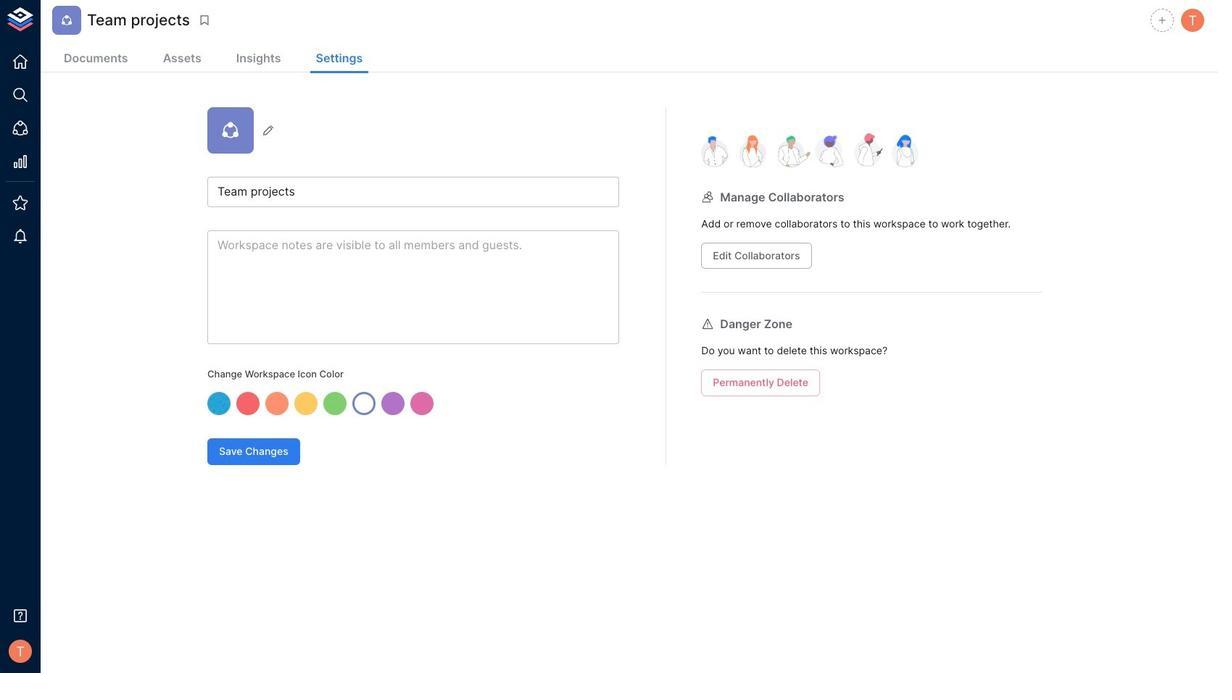 Task type: locate. For each thing, give the bounding box(es) containing it.
bookmark image
[[198, 14, 211, 27]]



Task type: vqa. For each thing, say whether or not it's contained in the screenshot.
Workspace Notes Are Visible To All Members And Guests. text box
yes



Task type: describe. For each thing, give the bounding box(es) containing it.
Workspace Name text field
[[207, 177, 619, 207]]

Workspace notes are visible to all members and guests. text field
[[207, 231, 619, 344]]



